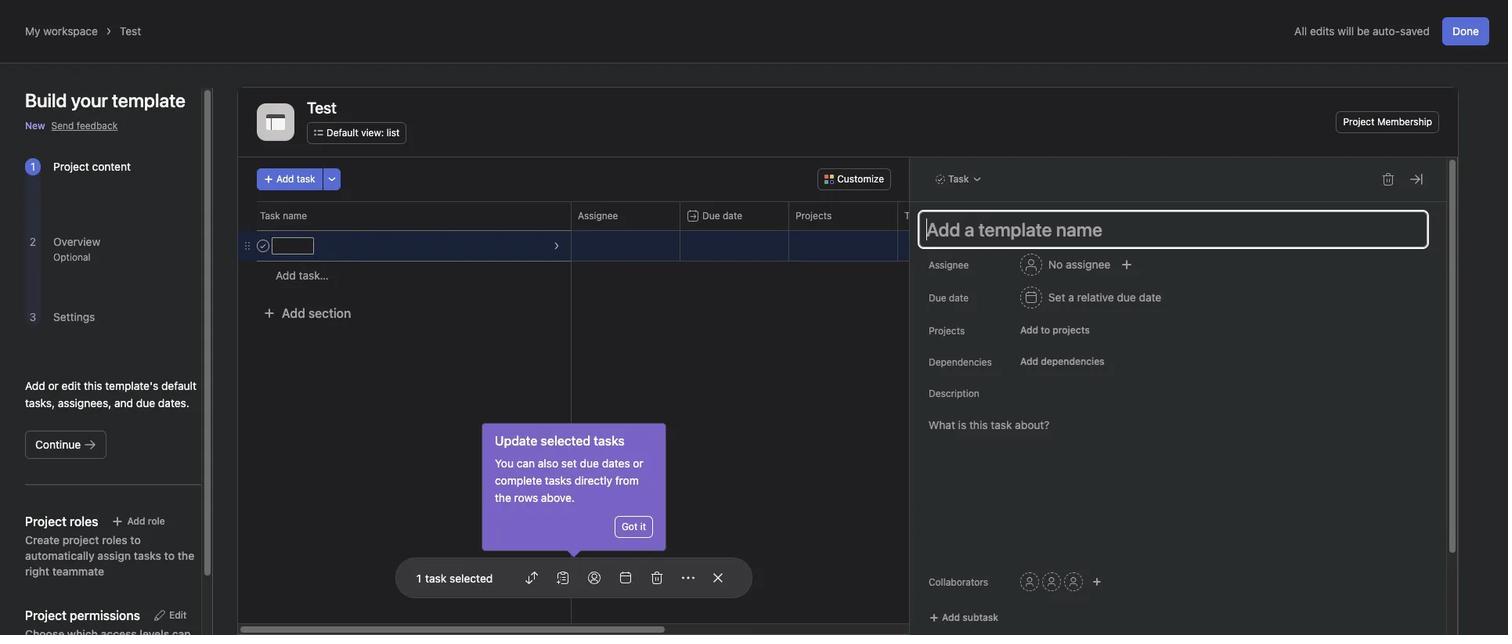 Task type: locate. For each thing, give the bounding box(es) containing it.
or for add
[[48, 379, 59, 392]]

send feedback link
[[51, 119, 118, 133]]

the up "edit"
[[178, 549, 194, 562]]

add subtask
[[942, 612, 999, 624]]

assignee
[[578, 210, 618, 222], [929, 259, 969, 271]]

3
[[30, 310, 36, 324]]

description
[[929, 388, 980, 400]]

1 horizontal spatial selected
[[541, 434, 591, 448]]

1 vertical spatial projects
[[929, 325, 965, 337]]

0 horizontal spatial or
[[48, 379, 59, 392]]

move tasks between sections image
[[526, 572, 538, 584]]

0 horizontal spatial task
[[297, 173, 315, 185]]

my
[[25, 24, 40, 38]]

due date
[[703, 210, 743, 222], [929, 292, 969, 304]]

a
[[1069, 291, 1075, 304]]

assignee
[[1066, 258, 1111, 271]]

due right and at the bottom of page
[[136, 396, 155, 410]]

to down the add role button
[[130, 533, 141, 547]]

due up directly on the left bottom of the page
[[580, 457, 599, 470]]

add for add to projects
[[1021, 324, 1039, 336]]

or inside "row"
[[606, 240, 616, 251]]

1 horizontal spatial the
[[495, 491, 511, 504]]

template's
[[105, 379, 158, 392]]

to inside button
[[1041, 324, 1051, 336]]

new
[[25, 120, 45, 132]]

to
[[1041, 324, 1051, 336], [130, 533, 141, 547], [164, 549, 175, 562]]

1 horizontal spatial to
[[164, 549, 175, 562]]

above.
[[541, 491, 575, 504]]

2 vertical spatial due
[[580, 457, 599, 470]]

all edits will be auto-saved
[[1295, 24, 1430, 38]]

0 vertical spatial task
[[949, 173, 969, 185]]

add up task name
[[277, 173, 294, 185]]

add up tasks,
[[25, 379, 45, 392]]

1
[[30, 160, 35, 173], [416, 571, 422, 585]]

2 horizontal spatial tasks
[[594, 434, 625, 448]]

1 vertical spatial the
[[178, 549, 194, 562]]

0 vertical spatial due
[[1117, 291, 1137, 304]]

1 inside 1 2 3
[[30, 160, 35, 173]]

row
[[238, 201, 1290, 230]]

2 horizontal spatial or
[[633, 457, 644, 470]]

customize button
[[818, 168, 891, 190]]

0 vertical spatial more actions image
[[327, 175, 337, 184]]

1 for 1 2 3
[[30, 160, 35, 173]]

edit project or section image
[[557, 572, 570, 584]]

overview button
[[53, 235, 100, 248]]

date up name or email "row"
[[723, 210, 743, 222]]

set
[[562, 457, 577, 470]]

0 horizontal spatial 1
[[30, 160, 35, 173]]

0 horizontal spatial the
[[178, 549, 194, 562]]

dates
[[602, 457, 630, 470]]

dependencies
[[1041, 356, 1105, 367]]

build your template
[[25, 89, 186, 111]]

due inside add or edit this template's default tasks, assignees, and due dates.
[[136, 396, 155, 410]]

2 vertical spatial or
[[633, 457, 644, 470]]

from
[[615, 474, 639, 487]]

0 vertical spatial test
[[120, 24, 141, 38]]

or inside 'you can also set due dates or complete tasks directly from the rows above.'
[[633, 457, 644, 470]]

0 horizontal spatial tasks
[[134, 549, 161, 562]]

view:
[[361, 127, 384, 139]]

name
[[283, 210, 307, 222]]

1 vertical spatial tasks
[[545, 474, 572, 487]]

0 vertical spatial 1
[[30, 160, 35, 173]]

1 horizontal spatial or
[[606, 240, 616, 251]]

test up default
[[307, 99, 337, 117]]

1 vertical spatial task
[[425, 571, 447, 585]]

add left section
[[282, 306, 305, 320]]

add for add or edit this template's default tasks, assignees, and due dates.
[[25, 379, 45, 392]]

tasks inside 'you can also set due dates or complete tasks directly from the rows above.'
[[545, 474, 572, 487]]

none text field inside name or email "row"
[[273, 238, 314, 254]]

None text field
[[273, 238, 314, 254]]

0 vertical spatial due
[[703, 210, 720, 222]]

selected up the set
[[541, 434, 591, 448]]

got it
[[622, 521, 646, 533]]

or up from
[[633, 457, 644, 470]]

test
[[120, 24, 141, 38], [307, 99, 337, 117]]

1 vertical spatial test
[[307, 99, 337, 117]]

feedback
[[77, 120, 118, 132]]

2
[[30, 235, 36, 248]]

add dependencies
[[1021, 356, 1105, 367]]

add for add section
[[282, 306, 305, 320]]

0 vertical spatial selected
[[541, 434, 591, 448]]

0 horizontal spatial project
[[53, 160, 89, 173]]

2 horizontal spatial to
[[1041, 324, 1051, 336]]

done button
[[1443, 17, 1490, 45]]

task inside add task button
[[297, 173, 315, 185]]

project for project membership
[[1344, 116, 1375, 128]]

create
[[25, 533, 60, 547]]

more actions image right add task
[[327, 175, 337, 184]]

your template
[[71, 89, 186, 111]]

done
[[1453, 24, 1480, 38]]

complete
[[495, 474, 542, 487]]

0 horizontal spatial due
[[136, 396, 155, 410]]

delete tasks image
[[651, 572, 664, 584]]

0 vertical spatial to
[[1041, 324, 1051, 336]]

selected left move tasks between sections icon
[[450, 571, 493, 585]]

due right relative
[[1117, 291, 1137, 304]]

tasks inside create project roles to automatically assign tasks to the right teammate
[[134, 549, 161, 562]]

0 horizontal spatial test
[[120, 24, 141, 38]]

my workspace link
[[25, 24, 98, 38]]

date
[[723, 210, 743, 222], [1139, 291, 1162, 304], [949, 292, 969, 304]]

tasks up dates
[[594, 434, 625, 448]]

1 vertical spatial due
[[929, 292, 947, 304]]

1 vertical spatial project
[[53, 160, 89, 173]]

0 vertical spatial due date
[[703, 210, 743, 222]]

due up dependencies
[[929, 292, 947, 304]]

0 vertical spatial assignee
[[578, 210, 618, 222]]

task inside task button
[[949, 173, 969, 185]]

or for name
[[606, 240, 616, 251]]

or left 'edit' on the left bottom of page
[[48, 379, 59, 392]]

projects down customize dropdown button
[[796, 210, 832, 222]]

1 vertical spatial due date
[[929, 292, 969, 304]]

task
[[297, 173, 315, 185], [425, 571, 447, 585]]

collaborators
[[929, 577, 989, 588]]

update selected tasks tooltip
[[483, 424, 666, 555]]

tasks
[[594, 434, 625, 448], [545, 474, 572, 487], [134, 549, 161, 562]]

tasks up above.
[[545, 474, 572, 487]]

set due date image
[[620, 572, 632, 584]]

date up dependencies
[[949, 292, 969, 304]]

1 vertical spatial task
[[260, 210, 280, 222]]

template image
[[266, 113, 285, 132]]

customize
[[838, 173, 884, 185]]

add for add dependencies
[[1021, 356, 1039, 367]]

tasks right 'assign'
[[134, 549, 161, 562]]

role
[[148, 515, 165, 527]]

test right workspace
[[120, 24, 141, 38]]

add for add subtask
[[942, 612, 960, 624]]

0 vertical spatial task
[[297, 173, 315, 185]]

close image
[[712, 572, 725, 584]]

projects
[[1053, 324, 1090, 336]]

project left content
[[53, 160, 89, 173]]

name
[[578, 240, 604, 251]]

1 vertical spatial 1
[[416, 571, 422, 585]]

add left 'projects'
[[1021, 324, 1039, 336]]

1 horizontal spatial task
[[949, 173, 969, 185]]

relative
[[1078, 291, 1114, 304]]

add inside row
[[276, 269, 296, 282]]

task for add
[[297, 173, 315, 185]]

1 horizontal spatial date
[[949, 292, 969, 304]]

1 horizontal spatial assignee
[[929, 259, 969, 271]]

0 vertical spatial the
[[495, 491, 511, 504]]

or left 'email'
[[606, 240, 616, 251]]

project content button
[[53, 160, 131, 173]]

add to projects
[[1021, 324, 1090, 336]]

task…
[[299, 269, 329, 282]]

0 horizontal spatial date
[[723, 210, 743, 222]]

add inside add or edit this template's default tasks, assignees, and due dates.
[[25, 379, 45, 392]]

email
[[618, 240, 642, 251]]

0 vertical spatial or
[[606, 240, 616, 251]]

1 vertical spatial or
[[48, 379, 59, 392]]

project left membership
[[1344, 116, 1375, 128]]

1 horizontal spatial due date
[[929, 292, 969, 304]]

project membership button
[[1337, 111, 1440, 133]]

project permissions
[[25, 609, 140, 623]]

row containing task name
[[238, 201, 1290, 230]]

1 for 1 task selected
[[416, 571, 422, 585]]

1 horizontal spatial projects
[[929, 325, 965, 337]]

details image
[[552, 241, 562, 251]]

delete task from template image
[[1383, 173, 1395, 186]]

more actions image left close icon
[[683, 572, 695, 584]]

add role button
[[105, 511, 172, 533]]

1 vertical spatial due
[[136, 396, 155, 410]]

you can also set due dates or complete tasks directly from the rows above.
[[495, 457, 644, 504]]

1 vertical spatial assignee
[[929, 259, 969, 271]]

or
[[606, 240, 616, 251], [48, 379, 59, 392], [633, 457, 644, 470]]

all
[[1295, 24, 1308, 38]]

0 horizontal spatial selected
[[450, 571, 493, 585]]

cell
[[238, 230, 572, 262]]

1 horizontal spatial task
[[425, 571, 447, 585]]

my workspace
[[25, 24, 98, 38]]

projects
[[796, 210, 832, 222], [929, 325, 965, 337]]

overview
[[53, 235, 100, 248]]

add left subtask on the right of page
[[942, 612, 960, 624]]

2 vertical spatial tasks
[[134, 549, 161, 562]]

project inside button
[[1344, 116, 1375, 128]]

1 horizontal spatial 1
[[416, 571, 422, 585]]

1 horizontal spatial more actions image
[[683, 572, 695, 584]]

2 horizontal spatial date
[[1139, 291, 1162, 304]]

you
[[495, 457, 514, 470]]

to down role
[[164, 549, 175, 562]]

date right relative
[[1139, 291, 1162, 304]]

add left role
[[127, 515, 145, 527]]

add inside button
[[282, 306, 305, 320]]

projects up dependencies
[[929, 325, 965, 337]]

or inside add or edit this template's default tasks, assignees, and due dates.
[[48, 379, 59, 392]]

create project roles to automatically assign tasks to the right teammate
[[25, 533, 194, 578]]

to left 'projects'
[[1041, 324, 1051, 336]]

add left task…
[[276, 269, 296, 282]]

0 horizontal spatial assignee
[[578, 210, 618, 222]]

0 horizontal spatial projects
[[796, 210, 832, 222]]

continue
[[35, 438, 81, 451]]

due date up dependencies
[[929, 292, 969, 304]]

due date up name or email "row"
[[703, 210, 743, 222]]

due up name or email "row"
[[703, 210, 720, 222]]

0 vertical spatial project
[[1344, 116, 1375, 128]]

assignees,
[[58, 396, 111, 410]]

1 horizontal spatial due
[[580, 457, 599, 470]]

add for add task…
[[276, 269, 296, 282]]

add down add to projects button
[[1021, 356, 1039, 367]]

task name
[[260, 210, 307, 222]]

the left rows
[[495, 491, 511, 504]]

got
[[622, 521, 638, 533]]

2 horizontal spatial due
[[1117, 291, 1137, 304]]

optional
[[53, 251, 91, 263]]

task
[[949, 173, 969, 185], [260, 210, 280, 222]]

project
[[63, 533, 99, 547]]

2 vertical spatial to
[[164, 549, 175, 562]]

more actions image
[[327, 175, 337, 184], [683, 572, 695, 584]]

0 horizontal spatial task
[[260, 210, 280, 222]]

0 horizontal spatial due
[[703, 210, 720, 222]]

1 vertical spatial to
[[130, 533, 141, 547]]

assign these tasks image
[[589, 572, 601, 584]]

no
[[1049, 258, 1063, 271]]

1 horizontal spatial tasks
[[545, 474, 572, 487]]

add task button
[[257, 168, 322, 190]]

selected inside update selected tasks "tooltip"
[[541, 434, 591, 448]]

task inside row
[[260, 210, 280, 222]]

0 vertical spatial projects
[[796, 210, 832, 222]]

1 horizontal spatial project
[[1344, 116, 1375, 128]]



Task type: describe. For each thing, give the bounding box(es) containing it.
0 vertical spatial tasks
[[594, 434, 625, 448]]

the inside create project roles to automatically assign tasks to the right teammate
[[178, 549, 194, 562]]

project content
[[53, 160, 131, 173]]

edit
[[62, 379, 81, 392]]

edit button
[[146, 605, 194, 627]]

new send feedback
[[25, 120, 118, 132]]

add task…
[[276, 269, 329, 282]]

set a relative due date
[[1049, 291, 1162, 304]]

add to projects button
[[1014, 320, 1097, 342]]

workspace
[[43, 24, 98, 38]]

date inside set a relative due date dropdown button
[[1139, 291, 1162, 304]]

close side pane image
[[1411, 173, 1423, 186]]

saved
[[1401, 24, 1430, 38]]

right teammate
[[25, 565, 104, 578]]

add role
[[127, 515, 165, 527]]

add subtask button
[[923, 607, 1006, 629]]

add section button
[[257, 299, 357, 327]]

settings button
[[53, 310, 95, 324]]

auto-
[[1373, 24, 1401, 38]]

task for 1
[[425, 571, 447, 585]]

update
[[495, 434, 538, 448]]

due inside 'you can also set due dates or complete tasks directly from the rows above.'
[[580, 457, 599, 470]]

list
[[387, 127, 400, 139]]

1 horizontal spatial test
[[307, 99, 337, 117]]

1 horizontal spatial due
[[929, 292, 947, 304]]

content
[[92, 160, 131, 173]]

0 horizontal spatial due date
[[703, 210, 743, 222]]

1 vertical spatial selected
[[450, 571, 493, 585]]

continue button
[[25, 431, 107, 459]]

1 vertical spatial more actions image
[[683, 572, 695, 584]]

project for project content
[[53, 160, 89, 173]]

due inside dropdown button
[[1117, 291, 1137, 304]]

set
[[1049, 291, 1066, 304]]

1 task selected
[[416, 571, 493, 585]]

send
[[51, 120, 74, 132]]

can
[[517, 457, 535, 470]]

no assignee
[[1049, 258, 1111, 271]]

no assignee button
[[1014, 251, 1118, 279]]

task button
[[929, 168, 989, 190]]

1 2 3
[[30, 160, 36, 324]]

dates.
[[158, 396, 189, 410]]

default view: list
[[327, 127, 400, 139]]

0 horizontal spatial to
[[130, 533, 141, 547]]

the inside 'you can also set due dates or complete tasks directly from the rows above.'
[[495, 491, 511, 504]]

default
[[161, 379, 197, 392]]

name or email
[[578, 240, 642, 251]]

membership
[[1378, 116, 1433, 128]]

add for add role
[[127, 515, 145, 527]]

be
[[1357, 24, 1370, 38]]

name or email row
[[238, 230, 1232, 262]]

this
[[84, 379, 102, 392]]

default
[[327, 127, 359, 139]]

add dependencies button
[[1014, 351, 1112, 373]]

section
[[309, 306, 351, 320]]

automatically
[[25, 549, 95, 562]]

rows
[[514, 491, 538, 504]]

settings
[[53, 310, 95, 324]]

subtask
[[963, 612, 999, 624]]

add for add task
[[277, 173, 294, 185]]

also
[[538, 457, 559, 470]]

default view: list button
[[307, 122, 407, 144]]

roles
[[102, 533, 128, 547]]

build
[[25, 89, 67, 111]]

Template Name text field
[[920, 212, 1428, 248]]

directly
[[575, 474, 613, 487]]

tags
[[905, 210, 926, 222]]

task for task
[[949, 173, 969, 185]]

add section
[[282, 306, 351, 320]]

add task… row
[[238, 261, 1232, 290]]

and
[[114, 396, 133, 410]]

tasks,
[[25, 396, 55, 410]]

0 horizontal spatial more actions image
[[327, 175, 337, 184]]

add task
[[277, 173, 315, 185]]

add or remove collaborators image
[[1093, 577, 1102, 587]]

edit
[[169, 609, 187, 621]]

update selected tasks
[[495, 434, 625, 448]]

assign
[[97, 549, 131, 562]]

projects inside row
[[796, 210, 832, 222]]

will
[[1338, 24, 1355, 38]]

project roles
[[25, 515, 98, 529]]

edits
[[1311, 24, 1335, 38]]

task for task name
[[260, 210, 280, 222]]

add or edit this template's default tasks, assignees, and due dates.
[[25, 379, 197, 410]]



Task type: vqa. For each thing, say whether or not it's contained in the screenshot.
Mark complete icon related to Make some snacks cell
no



